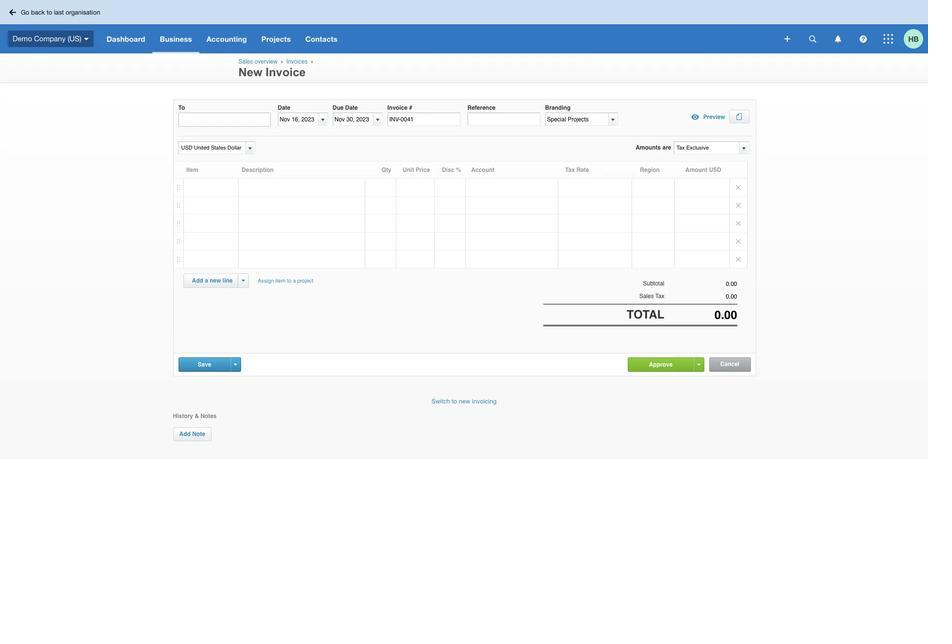 Task type: locate. For each thing, give the bounding box(es) containing it.
reference
[[468, 104, 496, 111]]

due date
[[333, 104, 358, 111]]

a left line
[[205, 277, 208, 284]]

0 vertical spatial new
[[210, 277, 221, 284]]

1 vertical spatial invoice
[[388, 104, 408, 111]]

1 horizontal spatial date
[[345, 104, 358, 111]]

sales
[[239, 58, 253, 65], [640, 293, 654, 300]]

0 horizontal spatial sales
[[239, 58, 253, 65]]

invoicing
[[472, 398, 497, 405]]

0 horizontal spatial invoice
[[266, 66, 306, 79]]

1 horizontal spatial new
[[459, 398, 471, 405]]

total
[[627, 308, 665, 321]]

a left project
[[293, 278, 296, 284]]

1 horizontal spatial to
[[287, 278, 292, 284]]

new left line
[[210, 277, 221, 284]]

to
[[47, 8, 52, 16], [287, 278, 292, 284], [452, 398, 457, 405]]

contacts
[[306, 34, 338, 43]]

0 horizontal spatial add
[[179, 431, 191, 438]]

banner
[[0, 0, 929, 53]]

svg image
[[9, 9, 16, 15], [84, 38, 89, 40]]

0 vertical spatial svg image
[[9, 9, 16, 15]]

1 vertical spatial svg image
[[84, 38, 89, 40]]

projects button
[[254, 24, 298, 53]]

2 vertical spatial delete line item image
[[730, 251, 747, 268]]

&
[[195, 413, 199, 419]]

sales down 'subtotal'
[[640, 293, 654, 300]]

add
[[192, 277, 203, 284], [179, 431, 191, 438]]

› right the invoices link
[[311, 58, 313, 65]]

approve link
[[629, 358, 694, 371]]

save
[[198, 361, 211, 368]]

demo company (us)
[[13, 34, 81, 43]]

assign item to a project
[[258, 278, 314, 284]]

go
[[21, 8, 29, 16]]

1 horizontal spatial ›
[[311, 58, 313, 65]]

› left the invoices link
[[281, 58, 283, 65]]

1 horizontal spatial svg image
[[84, 38, 89, 40]]

to for a
[[287, 278, 292, 284]]

banner containing hb
[[0, 0, 929, 53]]

2 vertical spatial to
[[452, 398, 457, 405]]

new for to
[[459, 398, 471, 405]]

sales inside sales overview › invoices › new invoice
[[239, 58, 253, 65]]

to right item
[[287, 278, 292, 284]]

delete line item image
[[730, 197, 747, 214], [730, 215, 747, 232]]

0 vertical spatial invoice
[[266, 66, 306, 79]]

switch to new invoicing link
[[432, 398, 497, 405]]

date up due date text box
[[345, 104, 358, 111]]

1 vertical spatial to
[[287, 278, 292, 284]]

tax down 'subtotal'
[[656, 293, 665, 300]]

go back to last organisation link
[[6, 5, 106, 20]]

date
[[278, 104, 291, 111], [345, 104, 358, 111]]

1 horizontal spatial sales
[[640, 293, 654, 300]]

organisation
[[66, 8, 100, 16]]

invoice
[[266, 66, 306, 79], [388, 104, 408, 111]]

(us)
[[68, 34, 81, 43]]

invoice left the #
[[388, 104, 408, 111]]

add note link
[[173, 427, 212, 441]]

to inside banner
[[47, 8, 52, 16]]

note
[[192, 431, 205, 438]]

item
[[276, 278, 286, 284]]

branding
[[545, 104, 571, 111]]

dashboard
[[107, 34, 145, 43]]

sales for sales tax
[[640, 293, 654, 300]]

navigation containing dashboard
[[99, 24, 778, 53]]

0 horizontal spatial svg image
[[9, 9, 16, 15]]

to left last
[[47, 8, 52, 16]]

disc %
[[442, 167, 461, 173]]

svg image left go
[[9, 9, 16, 15]]

0 vertical spatial delete line item image
[[730, 179, 747, 196]]

0 vertical spatial add
[[192, 277, 203, 284]]

1 vertical spatial delete line item image
[[730, 233, 747, 250]]

0 horizontal spatial to
[[47, 8, 52, 16]]

0 horizontal spatial tax
[[566, 167, 575, 173]]

Invoice # text field
[[388, 113, 461, 126]]

preview
[[704, 114, 726, 120]]

go back to last organisation
[[21, 8, 100, 16]]

1 horizontal spatial add
[[192, 277, 203, 284]]

1 vertical spatial sales
[[640, 293, 654, 300]]

3 delete line item image from the top
[[730, 251, 747, 268]]

1 horizontal spatial invoice
[[388, 104, 408, 111]]

svg image inside demo company (us) popup button
[[84, 38, 89, 40]]

%
[[456, 167, 461, 173]]

company
[[34, 34, 66, 43]]

1 vertical spatial delete line item image
[[730, 215, 747, 232]]

new
[[210, 277, 221, 284], [459, 398, 471, 405]]

hb
[[909, 34, 919, 43]]

projects
[[262, 34, 291, 43]]

1 horizontal spatial a
[[293, 278, 296, 284]]

0 vertical spatial sales
[[239, 58, 253, 65]]

new for a
[[210, 277, 221, 284]]

svg image right the (us)
[[84, 38, 89, 40]]

None text field
[[546, 113, 619, 125], [665, 293, 738, 300], [546, 113, 619, 125], [665, 293, 738, 300]]

0 horizontal spatial date
[[278, 104, 291, 111]]

overview
[[255, 58, 278, 65]]

svg image
[[884, 34, 894, 44], [810, 35, 817, 42], [835, 35, 842, 42], [860, 35, 867, 42], [785, 36, 791, 42]]

0 horizontal spatial ›
[[281, 58, 283, 65]]

tax left rate
[[566, 167, 575, 173]]

new left invoicing
[[459, 398, 471, 405]]

0 vertical spatial delete line item image
[[730, 197, 747, 214]]

2 delete line item image from the top
[[730, 215, 747, 232]]

business button
[[153, 24, 199, 53]]

1 delete line item image from the top
[[730, 197, 747, 214]]

to right switch
[[452, 398, 457, 405]]

0 vertical spatial to
[[47, 8, 52, 16]]

to for last
[[47, 8, 52, 16]]

date up date text box
[[278, 104, 291, 111]]

None text field
[[179, 142, 244, 154], [675, 142, 740, 154], [665, 281, 738, 288], [665, 308, 738, 322], [179, 142, 244, 154], [675, 142, 740, 154], [665, 281, 738, 288], [665, 308, 738, 322]]

amount usd
[[686, 167, 722, 173]]

last
[[54, 8, 64, 16]]

add a new line
[[192, 277, 233, 284]]

invoices link
[[287, 58, 308, 65]]

invoice down the invoices link
[[266, 66, 306, 79]]

2 horizontal spatial to
[[452, 398, 457, 405]]

add left line
[[192, 277, 203, 284]]

›
[[281, 58, 283, 65], [311, 58, 313, 65]]

navigation
[[99, 24, 778, 53]]

are
[[663, 144, 672, 151]]

sales overview › invoices › new invoice
[[239, 58, 315, 79]]

sales up new
[[239, 58, 253, 65]]

delete line item image
[[730, 179, 747, 196], [730, 233, 747, 250], [730, 251, 747, 268]]

add left 'note'
[[179, 431, 191, 438]]

price
[[416, 167, 430, 173]]

qty
[[382, 167, 392, 173]]

0 horizontal spatial new
[[210, 277, 221, 284]]

1 vertical spatial new
[[459, 398, 471, 405]]

hb button
[[905, 24, 929, 53]]

tax
[[566, 167, 575, 173], [656, 293, 665, 300]]

1 horizontal spatial tax
[[656, 293, 665, 300]]

1 vertical spatial add
[[179, 431, 191, 438]]

a
[[205, 277, 208, 284], [293, 278, 296, 284]]



Task type: vqa. For each thing, say whether or not it's contained in the screenshot.
up
no



Task type: describe. For each thing, give the bounding box(es) containing it.
more approve options... image
[[698, 364, 701, 366]]

invoice #
[[388, 104, 413, 111]]

history
[[173, 413, 193, 419]]

switch to new invoicing
[[432, 398, 497, 405]]

1 › from the left
[[281, 58, 283, 65]]

history & notes
[[173, 413, 217, 419]]

unit
[[403, 167, 414, 173]]

0 vertical spatial tax
[[566, 167, 575, 173]]

sales for sales overview › invoices › new invoice
[[239, 58, 253, 65]]

sales tax
[[640, 293, 665, 300]]

Reference text field
[[468, 113, 541, 126]]

more add line options... image
[[242, 280, 245, 282]]

rate
[[577, 167, 590, 173]]

subtotal
[[644, 280, 665, 287]]

item
[[186, 167, 198, 173]]

line
[[223, 277, 233, 284]]

add note
[[179, 431, 205, 438]]

amount
[[686, 167, 708, 173]]

account
[[472, 167, 495, 173]]

tax rate
[[566, 167, 590, 173]]

#
[[409, 104, 413, 111]]

more save options... image
[[234, 364, 237, 366]]

accounting
[[207, 34, 247, 43]]

demo company (us) button
[[0, 24, 99, 53]]

add for add note
[[179, 431, 191, 438]]

new
[[239, 66, 263, 79]]

2 delete line item image from the top
[[730, 233, 747, 250]]

amounts are
[[636, 144, 672, 151]]

region
[[640, 167, 660, 173]]

usd
[[710, 167, 722, 173]]

to
[[178, 104, 185, 111]]

unit price
[[403, 167, 430, 173]]

Date text field
[[278, 113, 319, 125]]

back
[[31, 8, 45, 16]]

2 date from the left
[[345, 104, 358, 111]]

invoice inside sales overview › invoices › new invoice
[[266, 66, 306, 79]]

accounting button
[[199, 24, 254, 53]]

contacts button
[[298, 24, 345, 53]]

preview link
[[688, 110, 726, 124]]

disc
[[442, 167, 455, 173]]

notes
[[201, 413, 217, 419]]

cancel button
[[710, 358, 751, 371]]

1 delete line item image from the top
[[730, 179, 747, 196]]

Due Date text field
[[333, 113, 374, 125]]

approve
[[649, 361, 673, 368]]

due
[[333, 104, 344, 111]]

demo
[[13, 34, 32, 43]]

amounts
[[636, 144, 661, 151]]

dashboard link
[[99, 24, 153, 53]]

assign item to a project link
[[254, 273, 318, 288]]

0 horizontal spatial a
[[205, 277, 208, 284]]

invoices
[[287, 58, 308, 65]]

add a new line link
[[186, 274, 239, 288]]

switch
[[432, 398, 450, 405]]

1 date from the left
[[278, 104, 291, 111]]

sales overview link
[[239, 58, 278, 65]]

add for add a new line
[[192, 277, 203, 284]]

cancel
[[721, 361, 740, 368]]

save link
[[179, 358, 230, 371]]

2 › from the left
[[311, 58, 313, 65]]

project
[[298, 278, 314, 284]]

business
[[160, 34, 192, 43]]

description
[[242, 167, 274, 173]]

1 vertical spatial tax
[[656, 293, 665, 300]]

assign
[[258, 278, 274, 284]]

svg image inside 'go back to last organisation' link
[[9, 9, 16, 15]]



